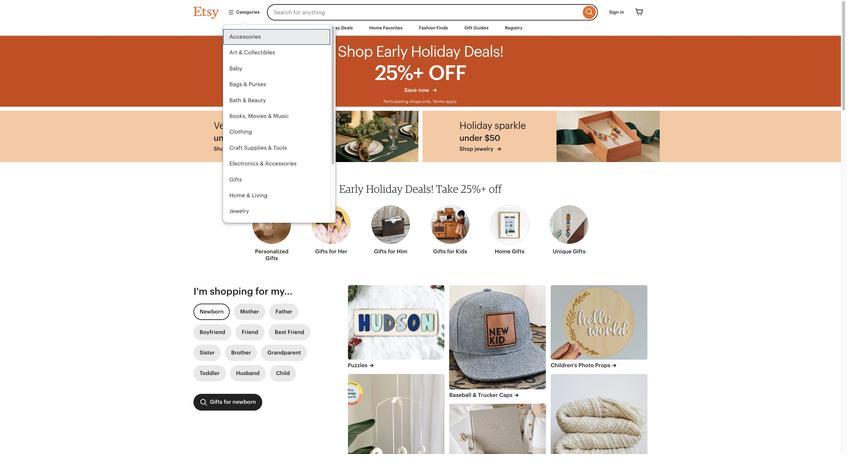 Task type: describe. For each thing, give the bounding box(es) containing it.
deals!
[[406, 182, 434, 195]]

menu bar containing home favorites
[[181, 21, 660, 36]]

shopping
[[210, 286, 253, 297]]

gifts for newborn link
[[194, 394, 262, 411]]

gifts for him link
[[372, 201, 411, 258]]

baseball
[[450, 392, 472, 399]]

clothing
[[230, 129, 252, 135]]

children's
[[551, 362, 578, 369]]

very
[[214, 120, 233, 131]]

baby kids hat snapback, new kid toddler youth adult cap, first day school, back to school, new baby pregnancy announcement, pregnancy reveal image
[[450, 285, 547, 390]]

registry
[[505, 25, 523, 30]]

her
[[338, 249, 348, 255]]

gifts inside banner
[[230, 176, 242, 183]]

very merry decor under $50 shop decor
[[214, 120, 289, 152]]

fashion
[[419, 25, 436, 30]]

holiday inside holiday sparkle under $50 shop jewelry
[[460, 120, 493, 131]]

art & collectibles
[[230, 49, 275, 56]]

wooden birth announcement plaque &quot;hello world&quot; matte white acrylic image
[[551, 285, 648, 360]]

holiday sparkle under $50 shop jewelry
[[460, 120, 526, 152]]

beauty
[[248, 97, 266, 104]]

& left music
[[268, 113, 272, 119]]

under $50 inside holiday sparkle under $50 shop jewelry
[[460, 133, 501, 143]]

photo
[[579, 362, 595, 369]]

gift guides
[[465, 25, 489, 30]]

bath & beauty
[[230, 97, 266, 104]]

shop inside holiday sparkle under $50 shop jewelry
[[460, 146, 474, 152]]

& left tools
[[268, 145, 272, 151]]

home for home favorites
[[370, 25, 382, 30]]

toddler
[[200, 370, 220, 377]]

father
[[276, 309, 293, 315]]

2 friend from the left
[[288, 329, 305, 336]]

husband
[[236, 370, 260, 377]]

boyfriend
[[200, 329, 226, 336]]

& for electronics
[[260, 161, 264, 167]]

home & living
[[230, 192, 268, 199]]

participating
[[384, 99, 409, 104]]

personalized gifts
[[255, 249, 289, 262]]

baseball & trucker caps link
[[450, 392, 547, 399]]

terms apply.
[[433, 99, 458, 104]]

gifts for newborn
[[210, 399, 256, 406]]

shop early holiday deals! 25%+ off save now
[[338, 43, 504, 93]]

home for home gifts
[[495, 249, 511, 255]]

1 vertical spatial decor
[[229, 146, 244, 152]]

movies
[[248, 113, 267, 119]]

baseball & trucker caps
[[450, 392, 513, 399]]

fashion finds link
[[414, 22, 454, 34]]

party
[[251, 224, 265, 231]]

sign in
[[610, 10, 625, 15]]

personalized gifts link
[[253, 201, 292, 265]]

craft supplies & tools
[[230, 145, 287, 151]]

1 vertical spatial supplies
[[266, 224, 289, 231]]

take
[[436, 182, 459, 195]]

baby
[[230, 65, 243, 72]]

sign
[[610, 10, 619, 15]]

personalized
[[255, 249, 289, 255]]

none search field inside banner
[[267, 4, 599, 21]]

child
[[276, 370, 290, 377]]

home gifts link
[[491, 201, 530, 258]]

shop jewelry link
[[460, 145, 526, 153]]

favorites
[[384, 25, 403, 30]]

paper & party supplies link
[[223, 220, 331, 235]]

& for art
[[239, 49, 243, 56]]

clothing link
[[223, 124, 331, 140]]

him
[[397, 249, 408, 255]]

shop inside very merry decor under $50 shop decor
[[214, 146, 228, 152]]

etsy design awards finalist pick 2022 -- shrimp upcycled wool mobile image
[[348, 374, 445, 454]]

gifts for her link
[[312, 201, 351, 258]]

kids
[[456, 249, 468, 255]]

my...
[[271, 286, 293, 297]]

menu inside banner
[[223, 25, 336, 235]]

caps
[[500, 392, 513, 399]]

newborn
[[233, 399, 256, 406]]

newborn
[[200, 309, 224, 315]]

grandparent
[[268, 350, 301, 356]]

categories button
[[223, 6, 265, 19]]

unique gifts
[[553, 249, 586, 255]]

0 horizontal spatial holiday
[[366, 182, 403, 195]]

electronics & accessories link
[[223, 156, 331, 172]]

jewelry link
[[223, 204, 331, 220]]

music
[[274, 113, 289, 119]]

home gifts
[[495, 249, 525, 255]]

paper
[[230, 224, 245, 231]]

accessories inside accessories link
[[230, 34, 261, 40]]

0 horizontal spatial early
[[340, 182, 364, 195]]

gifts inside personalized gifts
[[266, 255, 278, 262]]

bath & beauty link
[[223, 93, 331, 108]]

art
[[230, 49, 238, 56]]



Task type: locate. For each thing, give the bounding box(es) containing it.
holiday
[[460, 120, 493, 131], [366, 182, 403, 195]]

accessories inside electronics & accessories link
[[265, 161, 297, 167]]

craft supplies & tools link
[[223, 140, 331, 156]]

brother
[[231, 350, 251, 356]]

under $50 up 'craft'
[[214, 133, 255, 143]]

early holiday deals! take 25%+ off
[[340, 182, 502, 195]]

unique
[[553, 249, 572, 255]]

shop inside "shop early holiday deals! 25%+ off save now"
[[338, 43, 373, 60]]

&
[[239, 49, 243, 56], [244, 81, 248, 88], [243, 97, 247, 104], [268, 113, 272, 119], [268, 145, 272, 151], [260, 161, 264, 167], [247, 192, 251, 199], [246, 224, 250, 231], [473, 392, 477, 399]]

banner
[[181, 0, 660, 235]]

for left my... on the left bottom
[[256, 286, 269, 297]]

children's photo props
[[551, 362, 611, 369]]

sister
[[200, 350, 215, 356]]

i'm
[[194, 286, 208, 297]]

25%+ off
[[375, 61, 467, 84]]

2 horizontal spatial home
[[495, 249, 511, 255]]

1 vertical spatial accessories
[[265, 161, 297, 167]]

paper & party supplies
[[230, 224, 289, 231]]

accessories link
[[223, 29, 331, 45]]

bags
[[230, 81, 242, 88]]

books, movies & music link
[[223, 108, 331, 124]]

accessories down tools
[[265, 161, 297, 167]]

decor down music
[[264, 120, 289, 131]]

& for bath
[[243, 97, 247, 104]]

jewelry
[[230, 208, 249, 215]]

0 horizontal spatial home
[[230, 192, 245, 199]]

craft
[[230, 145, 243, 151]]

0 horizontal spatial decor
[[229, 146, 244, 152]]

& right bath
[[243, 97, 247, 104]]

0 horizontal spatial shop
[[214, 146, 228, 152]]

electronics
[[230, 161, 259, 167]]

Search for anything text field
[[267, 4, 582, 21]]

1 horizontal spatial home
[[370, 25, 382, 30]]

& down "craft supplies & tools"
[[260, 161, 264, 167]]

living
[[252, 192, 268, 199]]

now
[[419, 87, 430, 93]]

unique gifts link
[[550, 201, 589, 258]]

tools
[[274, 145, 287, 151]]

1 horizontal spatial holiday
[[460, 120, 493, 131]]

under $50 inside very merry decor under $50 shop decor
[[214, 133, 255, 143]]

supplies
[[244, 145, 267, 151], [266, 224, 289, 231]]

& for home
[[247, 192, 251, 199]]

supplies down jewelry link
[[266, 224, 289, 231]]

& for bags
[[244, 81, 248, 88]]

a colorful charm choker statement necklace featuring six beads on a dainty gold chain shown in an open gift box. image
[[557, 111, 660, 162]]

& for paper
[[246, 224, 250, 231]]

1 horizontal spatial friend
[[288, 329, 305, 336]]

25%+
[[461, 182, 487, 195]]

jewelry
[[475, 146, 494, 152]]

0 horizontal spatial friend
[[242, 329, 259, 336]]

home favorites link
[[365, 22, 408, 34]]

purses
[[249, 81, 266, 88]]

guides
[[474, 25, 489, 30]]

& left trucker
[[473, 392, 477, 399]]

0 horizontal spatial under $50
[[214, 133, 255, 143]]

props
[[596, 362, 611, 369]]

personalized name puzzle christmas gift for kids, wooden name puzzle, personalized gift for boy, baby&#39;s first, wooden toy, puzzle for boys image
[[348, 285, 445, 360]]

for left him
[[388, 249, 396, 255]]

menu bar
[[181, 21, 660, 36]]

2 under $50 from the left
[[460, 133, 501, 143]]

puzzles link
[[348, 362, 445, 370]]

accessories up art & collectibles
[[230, 34, 261, 40]]

gifts for kids
[[434, 249, 468, 255]]

gifts link
[[223, 172, 331, 188]]

home for home & living
[[230, 192, 245, 199]]

2 vertical spatial home
[[495, 249, 511, 255]]

books,
[[230, 113, 247, 119]]

best friend
[[275, 329, 305, 336]]

only.
[[423, 99, 432, 104]]

for for him
[[388, 249, 396, 255]]

1 vertical spatial holiday
[[366, 182, 403, 195]]

0 horizontal spatial accessories
[[230, 34, 261, 40]]

1 horizontal spatial under $50
[[460, 133, 501, 143]]

for for her
[[329, 249, 337, 255]]

puzzles
[[348, 362, 368, 369]]

0 vertical spatial holiday
[[460, 120, 493, 131]]

1 under $50 from the left
[[214, 133, 255, 143]]

under $50
[[214, 133, 255, 143], [460, 133, 501, 143]]

1 horizontal spatial decor
[[264, 120, 289, 131]]

participating shops only. terms apply.
[[384, 99, 458, 104]]

for left the kids
[[448, 249, 455, 255]]

friend down mother
[[242, 329, 259, 336]]

0 vertical spatial supplies
[[244, 145, 267, 151]]

trucker
[[478, 392, 498, 399]]

electronics & accessories
[[230, 161, 297, 167]]

1 vertical spatial early
[[340, 182, 364, 195]]

0 vertical spatial home
[[370, 25, 382, 30]]

0 vertical spatial decor
[[264, 120, 289, 131]]

bath
[[230, 97, 241, 104]]

1 horizontal spatial accessories
[[265, 161, 297, 167]]

1 vertical spatial home
[[230, 192, 245, 199]]

baby link
[[223, 61, 331, 77]]

best
[[275, 329, 287, 336]]

gifts
[[230, 176, 242, 183], [315, 249, 328, 255], [374, 249, 387, 255], [434, 249, 446, 255], [512, 249, 525, 255], [574, 249, 586, 255], [266, 255, 278, 262], [210, 399, 223, 406]]

children's photo props link
[[551, 362, 648, 370]]

home favorites
[[370, 25, 403, 30]]

1 horizontal spatial shop
[[338, 43, 373, 60]]

0 vertical spatial early
[[376, 43, 408, 60]]

in
[[621, 10, 625, 15]]

shop
[[338, 43, 373, 60], [214, 146, 228, 152], [460, 146, 474, 152]]

for
[[329, 249, 337, 255], [388, 249, 396, 255], [448, 249, 455, 255], [256, 286, 269, 297], [224, 399, 231, 406]]

menu
[[223, 25, 336, 235]]

home & living link
[[223, 188, 331, 204]]

registry link
[[500, 22, 528, 34]]

banner containing accessories
[[181, 0, 660, 235]]

supplies up electronics & accessories
[[244, 145, 267, 151]]

friend right "best"
[[288, 329, 305, 336]]

under $50 up the jewelry
[[460, 133, 501, 143]]

for left her
[[329, 249, 337, 255]]

0 vertical spatial accessories
[[230, 34, 261, 40]]

off
[[489, 182, 502, 195]]

& right art
[[239, 49, 243, 56]]

early
[[376, 43, 408, 60], [340, 182, 364, 195]]

save now link
[[338, 86, 504, 98]]

1 friend from the left
[[242, 329, 259, 336]]

baby memory book book | personalized baby book | gender neutral baby gift | baby shower gift | newborn memory book | baby book + photo album image
[[450, 404, 547, 454]]

gift guides link
[[460, 22, 494, 34]]

i'm shopping for my...
[[194, 286, 293, 297]]

early inside "shop early holiday deals! 25%+ off save now"
[[376, 43, 408, 60]]

None search field
[[267, 4, 599, 21]]

menu containing accessories
[[223, 25, 336, 235]]

merino wool chunky throw natural organic textured, off white aroma blanket hand woven for sustainable home decor image
[[551, 374, 648, 454]]

1 horizontal spatial early
[[376, 43, 408, 60]]

bags & purses link
[[223, 77, 331, 93]]

fashion finds
[[419, 25, 448, 30]]

& right bags
[[244, 81, 248, 88]]

shop decor link
[[214, 145, 289, 153]]

for for kids
[[448, 249, 455, 255]]

home
[[370, 25, 382, 30], [230, 192, 245, 199], [495, 249, 511, 255]]

for for newborn
[[224, 399, 231, 406]]

books, movies & music
[[230, 113, 289, 119]]

& left living
[[247, 192, 251, 199]]

for left newborn
[[224, 399, 231, 406]]

a festive christmas table setting featuring two green table runners shown with glassware, serveware, and a candle centerpiece. image
[[316, 111, 419, 162]]

gifts for her
[[315, 249, 348, 255]]

decor up electronics
[[229, 146, 244, 152]]

2 horizontal spatial shop
[[460, 146, 474, 152]]

save
[[405, 87, 417, 93]]

merry
[[235, 120, 261, 131]]

mother
[[240, 309, 259, 315]]

holiday deals!
[[411, 43, 504, 60]]

& left party
[[246, 224, 250, 231]]

& for baseball
[[473, 392, 477, 399]]



Task type: vqa. For each thing, say whether or not it's contained in the screenshot.
Pet Costumes
no



